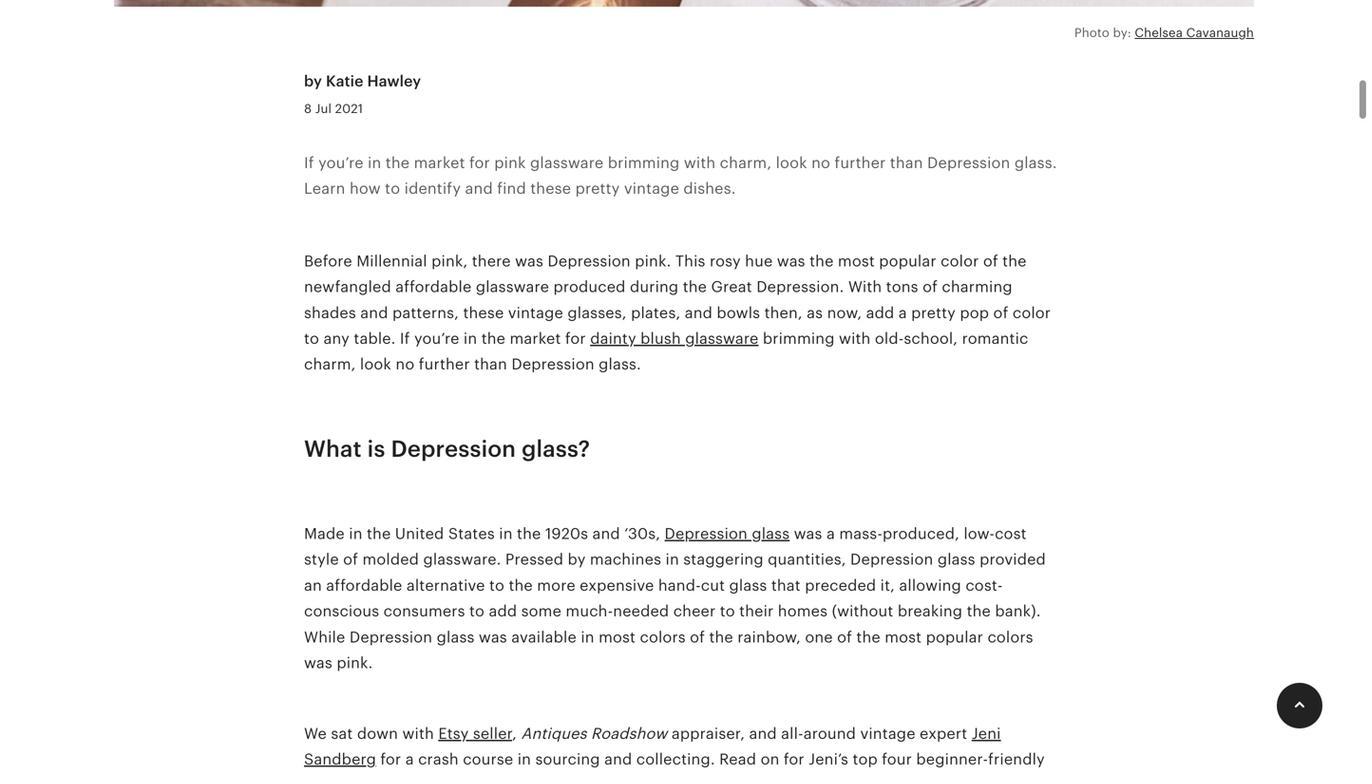 Task type: describe. For each thing, give the bounding box(es) containing it.
tons
[[887, 279, 919, 296]]

rosy
[[710, 253, 741, 270]]

pressed
[[506, 552, 564, 569]]

by:
[[1114, 26, 1132, 40]]

1 colors from the left
[[640, 629, 686, 646]]

romantic
[[963, 330, 1029, 347]]

on
[[761, 752, 780, 769]]

pink,
[[432, 253, 468, 270]]

beginner-
[[917, 752, 989, 769]]

glass?
[[522, 436, 591, 463]]

dainty blush glassware
[[591, 330, 759, 347]]

2021
[[335, 102, 363, 116]]

bowls
[[717, 304, 761, 322]]

staggering
[[684, 552, 764, 569]]

roadshow
[[591, 726, 668, 743]]

of down "cheer"
[[690, 629, 705, 646]]

style
[[304, 552, 339, 569]]

pink. inside was a mass-produced, low-cost style of molded glassware. pressed by machines in staggering quantities, depression glass provided an affordable alternative to the more expensive hand-cut glass that preceded it, allowing cost- conscious consumers to add some much-needed cheer to their homes (without breaking the bank). while depression glass was available in most colors of the rainbow, one of the most popular colors was pink.
[[337, 655, 373, 672]]

depression inside if you're in the market for pink glassware brimming with charm, look no further than depression glass. learn how to identify and find these pretty vintage dishes.
[[928, 154, 1011, 171]]

seller
[[473, 726, 512, 743]]

this
[[676, 253, 706, 270]]

dainty
[[591, 330, 637, 347]]

before
[[304, 253, 353, 270]]

1920s
[[546, 526, 589, 543]]

rainbow,
[[738, 629, 801, 646]]

chelsea
[[1135, 26, 1184, 40]]

made
[[304, 526, 345, 543]]

of up charming
[[984, 253, 999, 270]]

in down "much-" on the left of page
[[581, 629, 595, 646]]

how
[[350, 180, 381, 197]]

katie
[[326, 73, 364, 90]]

popular inside was a mass-produced, low-cost style of molded glassware. pressed by machines in staggering quantities, depression glass provided an affordable alternative to the more expensive hand-cut glass that preceded it, allowing cost- conscious consumers to add some much-needed cheer to their homes (without breaking the bank). while depression glass was available in most colors of the rainbow, one of the most popular colors was pink.
[[926, 629, 984, 646]]

sat
[[331, 726, 353, 743]]

a for beginner-
[[406, 752, 414, 769]]

glasses,
[[568, 304, 627, 322]]

1 vertical spatial color
[[1013, 304, 1052, 322]]

around
[[804, 726, 857, 743]]

millennial
[[357, 253, 428, 270]]

if you're in the market for pink glassware brimming with charm, look no further than depression glass. learn how to identify and find these pretty vintage dishes.
[[304, 154, 1058, 197]]

2 colors from the left
[[988, 629, 1034, 646]]

glassware inside before millennial pink, there was depression pink. this rosy hue was the most popular color of the newfangled affordable glassware produced during the great depression. with tons of charming shades and patterns, these vintage glasses, plates, and bowls then, as now, add a pretty pop of color to any table. if you're in the market for
[[476, 279, 550, 296]]

in up hand-
[[666, 552, 680, 569]]

breaking
[[898, 603, 963, 620]]

great
[[712, 279, 753, 296]]

much-
[[566, 603, 613, 620]]

was right there
[[515, 253, 544, 270]]

pink
[[495, 154, 526, 171]]

pink. inside before millennial pink, there was depression pink. this rosy hue was the most popular color of the newfangled affordable glassware produced during the great depression. with tons of charming shades and patterns, these vintage glasses, plates, and bowls then, as now, add a pretty pop of color to any table. if you're in the market for
[[635, 253, 672, 270]]

what
[[304, 436, 362, 463]]

further inside brimming with old-school, romantic charm, look no further than depression glass.
[[419, 356, 470, 373]]

consumers
[[384, 603, 465, 620]]

of right one
[[838, 629, 853, 646]]

look inside brimming with old-school, romantic charm, look no further than depression glass.
[[360, 356, 392, 373]]

appraiser,
[[672, 726, 745, 743]]

popular inside before millennial pink, there was depression pink. this rosy hue was the most popular color of the newfangled affordable glassware produced during the great depression. with tons of charming shades and patterns, these vintage glasses, plates, and bowls then, as now, add a pretty pop of color to any table. if you're in the market for
[[880, 253, 937, 270]]

you're inside before millennial pink, there was depression pink. this rosy hue was the most popular color of the newfangled affordable glassware produced during the great depression. with tons of charming shades and patterns, these vintage glasses, plates, and bowls then, as now, add a pretty pop of color to any table. if you're in the market for
[[414, 330, 460, 347]]

hand-
[[659, 577, 701, 595]]

produced
[[554, 279, 626, 296]]

brimming inside if you're in the market for pink glassware brimming with charm, look no further than depression glass. learn how to identify and find these pretty vintage dishes.
[[608, 154, 680, 171]]

glass up quantities,
[[752, 526, 790, 543]]

one
[[806, 629, 833, 646]]

glass. inside if you're in the market for pink glassware brimming with charm, look no further than depression glass. learn how to identify and find these pretty vintage dishes.
[[1015, 154, 1058, 171]]

preceded
[[805, 577, 877, 595]]

charm, inside if you're in the market for pink glassware brimming with charm, look no further than depression glass. learn how to identify and find these pretty vintage dishes.
[[720, 154, 772, 171]]

of right 'pop' in the top of the page
[[994, 304, 1009, 322]]

market inside before millennial pink, there was depression pink. this rosy hue was the most popular color of the newfangled affordable glassware produced during the great depression. with tons of charming shades and patterns, these vintage glasses, plates, and bowls then, as now, add a pretty pop of color to any table. if you're in the market for
[[510, 330, 561, 347]]

hawley
[[367, 73, 421, 90]]

made in the united states in the 1920s and '30s, depression glass
[[304, 526, 790, 543]]

charming
[[942, 279, 1013, 296]]

conscious
[[304, 603, 380, 620]]

blush
[[641, 330, 681, 347]]

pretty inside if you're in the market for pink glassware brimming with charm, look no further than depression glass. learn how to identify and find these pretty vintage dishes.
[[576, 180, 620, 197]]

and inside for a crash course in sourcing and collecting. read on for jeni's top four beginner-friendly
[[605, 752, 633, 769]]

than inside if you're in the market for pink glassware brimming with charm, look no further than depression glass. learn how to identify and find these pretty vintage dishes.
[[891, 154, 924, 171]]

in inside before millennial pink, there was depression pink. this rosy hue was the most popular color of the newfangled affordable glassware produced during the great depression. with tons of charming shades and patterns, these vintage glasses, plates, and bowls then, as now, add a pretty pop of color to any table. if you're in the market for
[[464, 330, 478, 347]]

before millennial pink, there was depression pink. this rosy hue was the most popular color of the newfangled affordable glassware produced during the great depression. with tons of charming shades and patterns, these vintage glasses, plates, and bowls then, as now, add a pretty pop of color to any table. if you're in the market for
[[304, 253, 1052, 347]]

the down "cheer"
[[710, 629, 734, 646]]

in inside for a crash course in sourcing and collecting. read on for jeni's top four beginner-friendly
[[518, 752, 531, 769]]

machines
[[590, 552, 662, 569]]

0 horizontal spatial color
[[941, 253, 980, 270]]

market inside if you're in the market for pink glassware brimming with charm, look no further than depression glass. learn how to identify and find these pretty vintage dishes.
[[414, 154, 465, 171]]

in right "made"
[[349, 526, 363, 543]]

2 horizontal spatial most
[[885, 629, 922, 646]]

of right tons
[[923, 279, 938, 296]]

0 horizontal spatial with
[[403, 726, 434, 743]]

by katie hawley
[[304, 73, 421, 90]]

a for staggering
[[827, 526, 836, 543]]

add inside was a mass-produced, low-cost style of molded glassware. pressed by machines in staggering quantities, depression glass provided an affordable alternative to the more expensive hand-cut glass that preceded it, allowing cost- conscious consumers to add some much-needed cheer to their homes (without breaking the bank). while depression glass was available in most colors of the rainbow, one of the most popular colors was pink.
[[489, 603, 517, 620]]

now,
[[828, 304, 862, 322]]

cost-
[[966, 577, 1003, 595]]

vintage inside before millennial pink, there was depression pink. this rosy hue was the most popular color of the newfangled affordable glassware produced during the great depression. with tons of charming shades and patterns, these vintage glasses, plates, and bowls then, as now, add a pretty pop of color to any table. if you're in the market for
[[508, 304, 564, 322]]

with
[[849, 279, 882, 296]]

jeni's
[[809, 752, 849, 769]]

cavanaugh
[[1187, 26, 1255, 40]]

as
[[807, 304, 823, 322]]

to down glassware.
[[490, 577, 505, 595]]

dishes.
[[684, 180, 736, 197]]

shades
[[304, 304, 356, 322]]

glass up their
[[730, 577, 768, 595]]

sandberg
[[304, 752, 376, 769]]

depression.
[[757, 279, 845, 296]]

crash
[[418, 752, 459, 769]]

etsy
[[439, 726, 469, 743]]

the down cost-
[[967, 603, 992, 620]]

antiques
[[521, 726, 587, 743]]

,
[[512, 726, 517, 743]]

depression glass link
[[665, 526, 790, 543]]

available
[[512, 629, 577, 646]]

the up the molded
[[367, 526, 391, 543]]

pretty inside before millennial pink, there was depression pink. this rosy hue was the most popular color of the newfangled affordable glassware produced during the great depression. with tons of charming shades and patterns, these vintage glasses, plates, and bowls then, as now, add a pretty pop of color to any table. if you're in the market for
[[912, 304, 956, 322]]

these inside before millennial pink, there was depression pink. this rosy hue was the most popular color of the newfangled affordable glassware produced during the great depression. with tons of charming shades and patterns, these vintage glasses, plates, and bowls then, as now, add a pretty pop of color to any table. if you're in the market for
[[463, 304, 504, 322]]

produced,
[[883, 526, 960, 543]]

for a crash course in sourcing and collecting. read on for jeni's top four beginner-friendly
[[304, 752, 1046, 775]]

that
[[772, 577, 801, 595]]

was up quantities,
[[794, 526, 823, 543]]

identify
[[405, 180, 461, 197]]

all-
[[782, 726, 804, 743]]

no inside if you're in the market for pink glassware brimming with charm, look no further than depression glass. learn how to identify and find these pretty vintage dishes.
[[812, 154, 831, 171]]

old-
[[875, 330, 904, 347]]

find
[[497, 180, 527, 197]]

cheer
[[674, 603, 716, 620]]

8 jul 2021
[[304, 102, 363, 116]]

was left available
[[479, 629, 508, 646]]

of right style
[[343, 552, 358, 569]]

to inside before millennial pink, there was depression pink. this rosy hue was the most popular color of the newfangled affordable glassware produced during the great depression. with tons of charming shades and patterns, these vintage glasses, plates, and bowls then, as now, add a pretty pop of color to any table. if you're in the market for
[[304, 330, 319, 347]]

to left their
[[720, 603, 736, 620]]

collecting.
[[637, 752, 716, 769]]

more
[[537, 577, 576, 595]]

in inside if you're in the market for pink glassware brimming with charm, look no further than depression glass. learn how to identify and find these pretty vintage dishes.
[[368, 154, 382, 171]]

and inside if you're in the market for pink glassware brimming with charm, look no further than depression glass. learn how to identify and find these pretty vintage dishes.
[[465, 180, 493, 197]]

no inside brimming with old-school, romantic charm, look no further than depression glass.
[[396, 356, 415, 373]]

the down (without
[[857, 629, 881, 646]]

with inside brimming with old-school, romantic charm, look no further than depression glass.
[[839, 330, 871, 347]]

with inside if you're in the market for pink glassware brimming with charm, look no further than depression glass. learn how to identify and find these pretty vintage dishes.
[[684, 154, 716, 171]]



Task type: vqa. For each thing, say whether or not it's contained in the screenshot.
rightmost shop
no



Task type: locate. For each thing, give the bounding box(es) containing it.
0 horizontal spatial market
[[414, 154, 465, 171]]

pretty right find
[[576, 180, 620, 197]]

the up depression.
[[810, 253, 834, 270]]

most down breaking
[[885, 629, 922, 646]]

1 vertical spatial market
[[510, 330, 561, 347]]

1 vertical spatial popular
[[926, 629, 984, 646]]

table.
[[354, 330, 396, 347]]

affordable up patterns,
[[396, 279, 472, 296]]

0 horizontal spatial pink.
[[337, 655, 373, 672]]

four
[[882, 752, 913, 769]]

needed
[[613, 603, 670, 620]]

popular up tons
[[880, 253, 937, 270]]

to
[[385, 180, 400, 197], [304, 330, 319, 347], [490, 577, 505, 595], [470, 603, 485, 620], [720, 603, 736, 620]]

0 vertical spatial than
[[891, 154, 924, 171]]

molded
[[363, 552, 419, 569]]

1 vertical spatial with
[[839, 330, 871, 347]]

0 vertical spatial charm,
[[720, 154, 772, 171]]

jeni sandberg link
[[304, 726, 1002, 769]]

0 vertical spatial market
[[414, 154, 465, 171]]

1 horizontal spatial color
[[1013, 304, 1052, 322]]

0 vertical spatial you're
[[319, 154, 364, 171]]

1 horizontal spatial look
[[776, 154, 808, 171]]

0 horizontal spatial add
[[489, 603, 517, 620]]

top
[[853, 752, 878, 769]]

1 horizontal spatial a
[[827, 526, 836, 543]]

no
[[812, 154, 831, 171], [396, 356, 415, 373]]

0 vertical spatial affordable
[[396, 279, 472, 296]]

for left pink
[[470, 154, 490, 171]]

glass down consumers
[[437, 629, 475, 646]]

2 vertical spatial a
[[406, 752, 414, 769]]

in up how
[[368, 154, 382, 171]]

was a mass-produced, low-cost style of molded glassware. pressed by machines in staggering quantities, depression glass provided an affordable alternative to the more expensive hand-cut glass that preceded it, allowing cost- conscious consumers to add some much-needed cheer to their homes (without breaking the bank). while depression glass was available in most colors of the rainbow, one of the most popular colors was pink.
[[304, 526, 1047, 672]]

photo
[[1075, 26, 1110, 40]]

vintage inside if you're in the market for pink glassware brimming with charm, look no further than depression glass. learn how to identify and find these pretty vintage dishes.
[[624, 180, 680, 197]]

0 vertical spatial glassware
[[530, 154, 604, 171]]

1 vertical spatial no
[[396, 356, 415, 373]]

color up romantic
[[1013, 304, 1052, 322]]

1 horizontal spatial vintage
[[624, 180, 680, 197]]

0 horizontal spatial these
[[463, 304, 504, 322]]

a left crash
[[406, 752, 414, 769]]

the inside if you're in the market for pink glassware brimming with charm, look no further than depression glass. learn how to identify and find these pretty vintage dishes.
[[386, 154, 410, 171]]

cut
[[701, 577, 725, 595]]

cost
[[995, 526, 1027, 543]]

1 horizontal spatial these
[[531, 180, 572, 197]]

for inside before millennial pink, there was depression pink. this rosy hue was the most popular color of the newfangled affordable glassware produced during the great depression. with tons of charming shades and patterns, these vintage glasses, plates, and bowls then, as now, add a pretty pop of color to any table. if you're in the market for
[[566, 330, 586, 347]]

0 horizontal spatial if
[[304, 154, 314, 171]]

glassware.
[[423, 552, 501, 569]]

brimming inside brimming with old-school, romantic charm, look no further than depression glass.
[[763, 330, 835, 347]]

1 vertical spatial glassware
[[476, 279, 550, 296]]

these right find
[[531, 180, 572, 197]]

jul
[[315, 102, 332, 116]]

colors down needed
[[640, 629, 686, 646]]

patterns,
[[393, 304, 459, 322]]

glassware down 'bowls'
[[686, 330, 759, 347]]

for
[[470, 154, 490, 171], [566, 330, 586, 347], [381, 752, 401, 769], [784, 752, 805, 769]]

pink. up during
[[635, 253, 672, 270]]

1 horizontal spatial you're
[[414, 330, 460, 347]]

glassware inside if you're in the market for pink glassware brimming with charm, look no further than depression glass. learn how to identify and find these pretty vintage dishes.
[[530, 154, 604, 171]]

expert
[[920, 726, 968, 743]]

pink. down the while
[[337, 655, 373, 672]]

1 vertical spatial pink.
[[337, 655, 373, 672]]

most
[[838, 253, 875, 270], [599, 629, 636, 646], [885, 629, 922, 646]]

1 vertical spatial glass.
[[599, 356, 642, 373]]

with down 'now,'
[[839, 330, 871, 347]]

charm, down any
[[304, 356, 356, 373]]

if up learn
[[304, 154, 314, 171]]

by down '1920s'
[[568, 552, 586, 569]]

was
[[515, 253, 544, 270], [777, 253, 806, 270], [794, 526, 823, 543], [479, 629, 508, 646], [304, 655, 333, 672]]

1 vertical spatial by
[[568, 552, 586, 569]]

0 vertical spatial vintage
[[624, 180, 680, 197]]

if inside if you're in the market for pink glassware brimming with charm, look no further than depression glass. learn how to identify and find these pretty vintage dishes.
[[304, 154, 314, 171]]

0 vertical spatial look
[[776, 154, 808, 171]]

1 horizontal spatial charm,
[[720, 154, 772, 171]]

the down pressed
[[509, 577, 533, 595]]

0 horizontal spatial than
[[474, 356, 508, 373]]

1 vertical spatial affordable
[[326, 577, 403, 595]]

by
[[304, 73, 322, 90], [568, 552, 586, 569]]

these inside if you're in the market for pink glassware brimming with charm, look no further than depression glass. learn how to identify and find these pretty vintage dishes.
[[531, 180, 572, 197]]

to left any
[[304, 330, 319, 347]]

2 horizontal spatial a
[[899, 304, 908, 322]]

affordable inside was a mass-produced, low-cost style of molded glassware. pressed by machines in staggering quantities, depression glass provided an affordable alternative to the more expensive hand-cut glass that preceded it, allowing cost- conscious consumers to add some much-needed cheer to their homes (without breaking the bank). while depression glass was available in most colors of the rainbow, one of the most popular colors was pink.
[[326, 577, 403, 595]]

vintage down produced
[[508, 304, 564, 322]]

and up table.
[[361, 304, 388, 322]]

1 vertical spatial if
[[400, 330, 410, 347]]

color up charming
[[941, 253, 980, 270]]

if right table.
[[400, 330, 410, 347]]

a inside was a mass-produced, low-cost style of molded glassware. pressed by machines in staggering quantities, depression glass provided an affordable alternative to the more expensive hand-cut glass that preceded it, allowing cost- conscious consumers to add some much-needed cheer to their homes (without breaking the bank). while depression glass was available in most colors of the rainbow, one of the most popular colors was pink.
[[827, 526, 836, 543]]

1 vertical spatial these
[[463, 304, 504, 322]]

pretty
[[576, 180, 620, 197], [912, 304, 956, 322]]

to down alternative on the left bottom of the page
[[470, 603, 485, 620]]

glass. inside brimming with old-school, romantic charm, look no further than depression glass.
[[599, 356, 642, 373]]

for inside if you're in the market for pink glassware brimming with charm, look no further than depression glass. learn how to identify and find these pretty vintage dishes.
[[470, 154, 490, 171]]

states
[[449, 526, 495, 543]]

1 horizontal spatial than
[[891, 154, 924, 171]]

school,
[[904, 330, 958, 347]]

chelsea cavanaugh link
[[1135, 26, 1255, 40]]

low-
[[964, 526, 995, 543]]

bank).
[[996, 603, 1042, 620]]

1 vertical spatial look
[[360, 356, 392, 373]]

photo by: chelsea cavanaugh
[[1075, 26, 1255, 40]]

1 horizontal spatial pink.
[[635, 253, 672, 270]]

was down the while
[[304, 655, 333, 672]]

1 horizontal spatial further
[[835, 154, 886, 171]]

etsy seller link
[[439, 726, 512, 743]]

0 horizontal spatial most
[[599, 629, 636, 646]]

'30s,
[[625, 526, 661, 543]]

some
[[522, 603, 562, 620]]

to inside if you're in the market for pink glassware brimming with charm, look no further than depression glass. learn how to identify and find these pretty vintage dishes.
[[385, 180, 400, 197]]

for down down
[[381, 752, 401, 769]]

0 horizontal spatial look
[[360, 356, 392, 373]]

1 horizontal spatial colors
[[988, 629, 1034, 646]]

most up 'with'
[[838, 253, 875, 270]]

we sat down with etsy seller , antiques roadshow appraiser, and all-around vintage expert
[[304, 726, 972, 743]]

charm,
[[720, 154, 772, 171], [304, 356, 356, 373]]

alternative
[[407, 577, 485, 595]]

and left find
[[465, 180, 493, 197]]

by inside was a mass-produced, low-cost style of molded glassware. pressed by machines in staggering quantities, depression glass provided an affordable alternative to the more expensive hand-cut glass that preceded it, allowing cost- conscious consumers to add some much-needed cheer to their homes (without breaking the bank). while depression glass was available in most colors of the rainbow, one of the most popular colors was pink.
[[568, 552, 586, 569]]

1 horizontal spatial by
[[568, 552, 586, 569]]

is
[[368, 436, 386, 463]]

we
[[304, 726, 327, 743]]

their
[[740, 603, 774, 620]]

most inside before millennial pink, there was depression pink. this rosy hue was the most popular color of the newfangled affordable glassware produced during the great depression. with tons of charming shades and patterns, these vintage glasses, plates, and bowls then, as now, add a pretty pop of color to any table. if you're in the market for
[[838, 253, 875, 270]]

8
[[304, 102, 312, 116]]

0 horizontal spatial glass.
[[599, 356, 642, 373]]

charm, up dishes.
[[720, 154, 772, 171]]

of
[[984, 253, 999, 270], [923, 279, 938, 296], [994, 304, 1009, 322], [343, 552, 358, 569], [690, 629, 705, 646], [838, 629, 853, 646]]

and up on
[[750, 726, 777, 743]]

0 horizontal spatial pretty
[[576, 180, 620, 197]]

1 vertical spatial brimming
[[763, 330, 835, 347]]

while
[[304, 629, 346, 646]]

0 horizontal spatial charm,
[[304, 356, 356, 373]]

you're down patterns,
[[414, 330, 460, 347]]

was up depression.
[[777, 253, 806, 270]]

than
[[891, 154, 924, 171], [474, 356, 508, 373]]

a
[[899, 304, 908, 322], [827, 526, 836, 543], [406, 752, 414, 769]]

0 horizontal spatial colors
[[640, 629, 686, 646]]

1 vertical spatial vintage
[[508, 304, 564, 322]]

add
[[867, 304, 895, 322], [489, 603, 517, 620]]

0 vertical spatial glass.
[[1015, 154, 1058, 171]]

0 horizontal spatial brimming
[[608, 154, 680, 171]]

0 vertical spatial pretty
[[576, 180, 620, 197]]

0 horizontal spatial vintage
[[508, 304, 564, 322]]

add left some at the bottom of the page
[[489, 603, 517, 620]]

further inside if you're in the market for pink glassware brimming with charm, look no further than depression glass. learn how to identify and find these pretty vintage dishes.
[[835, 154, 886, 171]]

1 vertical spatial charm,
[[304, 356, 356, 373]]

a inside for a crash course in sourcing and collecting. read on for jeni's top four beginner-friendly
[[406, 752, 414, 769]]

most down needed
[[599, 629, 636, 646]]

friendly
[[989, 752, 1046, 769]]

2 horizontal spatial with
[[839, 330, 871, 347]]

2 vertical spatial with
[[403, 726, 434, 743]]

and
[[465, 180, 493, 197], [361, 304, 388, 322], [685, 304, 713, 322], [593, 526, 621, 543], [750, 726, 777, 743], [605, 752, 633, 769]]

with up dishes.
[[684, 154, 716, 171]]

pink.
[[635, 253, 672, 270], [337, 655, 373, 672]]

0 vertical spatial pink.
[[635, 253, 672, 270]]

depression inside before millennial pink, there was depression pink. this rosy hue was the most popular color of the newfangled affordable glassware produced during the great depression. with tons of charming shades and patterns, these vintage glasses, plates, and bowls then, as now, add a pretty pop of color to any table. if you're in the market for
[[548, 253, 631, 270]]

1 horizontal spatial most
[[838, 253, 875, 270]]

(without
[[832, 603, 894, 620]]

0 horizontal spatial by
[[304, 73, 322, 90]]

for down glasses,
[[566, 330, 586, 347]]

0 vertical spatial color
[[941, 253, 980, 270]]

vintage left dishes.
[[624, 180, 680, 197]]

the up identify
[[386, 154, 410, 171]]

0 vertical spatial if
[[304, 154, 314, 171]]

if inside before millennial pink, there was depression pink. this rosy hue was the most popular color of the newfangled affordable glassware produced during the great depression. with tons of charming shades and patterns, these vintage glasses, plates, and bowls then, as now, add a pretty pop of color to any table. if you're in the market for
[[400, 330, 410, 347]]

0 vertical spatial no
[[812, 154, 831, 171]]

0 vertical spatial brimming
[[608, 154, 680, 171]]

during
[[630, 279, 679, 296]]

to right how
[[385, 180, 400, 197]]

pretty up school,
[[912, 304, 956, 322]]

1 vertical spatial you're
[[414, 330, 460, 347]]

and up machines
[[593, 526, 621, 543]]

by up the 8 at the top
[[304, 73, 322, 90]]

a inside before millennial pink, there was depression pink. this rosy hue was the most popular color of the newfangled affordable glassware produced during the great depression. with tons of charming shades and patterns, these vintage glasses, plates, and bowls then, as now, add a pretty pop of color to any table. if you're in the market for
[[899, 304, 908, 322]]

these
[[531, 180, 572, 197], [463, 304, 504, 322]]

in right states in the bottom of the page
[[499, 526, 513, 543]]

market up identify
[[414, 154, 465, 171]]

and down roadshow
[[605, 752, 633, 769]]

colors down "bank)."
[[988, 629, 1034, 646]]

1 vertical spatial add
[[489, 603, 517, 620]]

market
[[414, 154, 465, 171], [510, 330, 561, 347]]

0 vertical spatial add
[[867, 304, 895, 322]]

in
[[368, 154, 382, 171], [464, 330, 478, 347], [349, 526, 363, 543], [499, 526, 513, 543], [666, 552, 680, 569], [581, 629, 595, 646], [518, 752, 531, 769]]

1 horizontal spatial no
[[812, 154, 831, 171]]

in right course on the bottom left of the page
[[518, 752, 531, 769]]

hue
[[745, 253, 773, 270]]

glassware right pink
[[530, 154, 604, 171]]

1 horizontal spatial glass.
[[1015, 154, 1058, 171]]

0 horizontal spatial further
[[419, 356, 470, 373]]

with
[[684, 154, 716, 171], [839, 330, 871, 347], [403, 726, 434, 743]]

the up charming
[[1003, 253, 1027, 270]]

add inside before millennial pink, there was depression pink. this rosy hue was the most popular color of the newfangled affordable glassware produced during the great depression. with tons of charming shades and patterns, these vintage glasses, plates, and bowls then, as now, add a pretty pop of color to any table. if you're in the market for
[[867, 304, 895, 322]]

glass.
[[1015, 154, 1058, 171], [599, 356, 642, 373]]

a left mass-
[[827, 526, 836, 543]]

1 horizontal spatial market
[[510, 330, 561, 347]]

for right on
[[784, 752, 805, 769]]

1 vertical spatial further
[[419, 356, 470, 373]]

you're inside if you're in the market for pink glassware brimming with charm, look no further than depression glass. learn how to identify and find these pretty vintage dishes.
[[319, 154, 364, 171]]

pop
[[961, 304, 990, 322]]

homes
[[778, 603, 828, 620]]

0 horizontal spatial no
[[396, 356, 415, 373]]

united
[[395, 526, 444, 543]]

affordable up conscious
[[326, 577, 403, 595]]

the down there
[[482, 330, 506, 347]]

0 vertical spatial a
[[899, 304, 908, 322]]

0 vertical spatial popular
[[880, 253, 937, 270]]

vintage up 'four'
[[861, 726, 916, 743]]

market down produced
[[510, 330, 561, 347]]

1 vertical spatial pretty
[[912, 304, 956, 322]]

you're up learn
[[319, 154, 364, 171]]

0 vertical spatial further
[[835, 154, 886, 171]]

1 horizontal spatial pretty
[[912, 304, 956, 322]]

newfangled
[[304, 279, 392, 296]]

any
[[324, 330, 350, 347]]

1 vertical spatial than
[[474, 356, 508, 373]]

glassware
[[530, 154, 604, 171], [476, 279, 550, 296], [686, 330, 759, 347]]

0 vertical spatial with
[[684, 154, 716, 171]]

look inside if you're in the market for pink glassware brimming with charm, look no further than depression glass. learn how to identify and find these pretty vintage dishes.
[[776, 154, 808, 171]]

popular down breaking
[[926, 629, 984, 646]]

affordable inside before millennial pink, there was depression pink. this rosy hue was the most popular color of the newfangled affordable glassware produced during the great depression. with tons of charming shades and patterns, these vintage glasses, plates, and bowls then, as now, add a pretty pop of color to any table. if you're in the market for
[[396, 279, 472, 296]]

0 vertical spatial these
[[531, 180, 572, 197]]

depression inside brimming with old-school, romantic charm, look no further than depression glass.
[[512, 356, 595, 373]]

a down tons
[[899, 304, 908, 322]]

the up pressed
[[517, 526, 541, 543]]

mass-
[[840, 526, 883, 543]]

the down this
[[683, 279, 707, 296]]

1 vertical spatial a
[[827, 526, 836, 543]]

with up crash
[[403, 726, 434, 743]]

0 vertical spatial by
[[304, 73, 322, 90]]

1 horizontal spatial add
[[867, 304, 895, 322]]

1 horizontal spatial with
[[684, 154, 716, 171]]

add up old- at the top of page
[[867, 304, 895, 322]]

what is depression glass?
[[304, 436, 591, 463]]

plates,
[[631, 304, 681, 322]]

charm, inside brimming with old-school, romantic charm, look no further than depression glass.
[[304, 356, 356, 373]]

these down there
[[463, 304, 504, 322]]

than inside brimming with old-school, romantic charm, look no further than depression glass.
[[474, 356, 508, 373]]

1 horizontal spatial brimming
[[763, 330, 835, 347]]

0 horizontal spatial a
[[406, 752, 414, 769]]

glassware down there
[[476, 279, 550, 296]]

course
[[463, 752, 514, 769]]

0 horizontal spatial you're
[[319, 154, 364, 171]]

and up 'dainty blush glassware'
[[685, 304, 713, 322]]

popular
[[880, 253, 937, 270], [926, 629, 984, 646]]

there
[[472, 253, 511, 270]]

2 horizontal spatial vintage
[[861, 726, 916, 743]]

in down pink,
[[464, 330, 478, 347]]

2 vertical spatial vintage
[[861, 726, 916, 743]]

2 vertical spatial glassware
[[686, 330, 759, 347]]

1 horizontal spatial if
[[400, 330, 410, 347]]

glass down low-
[[938, 552, 976, 569]]



